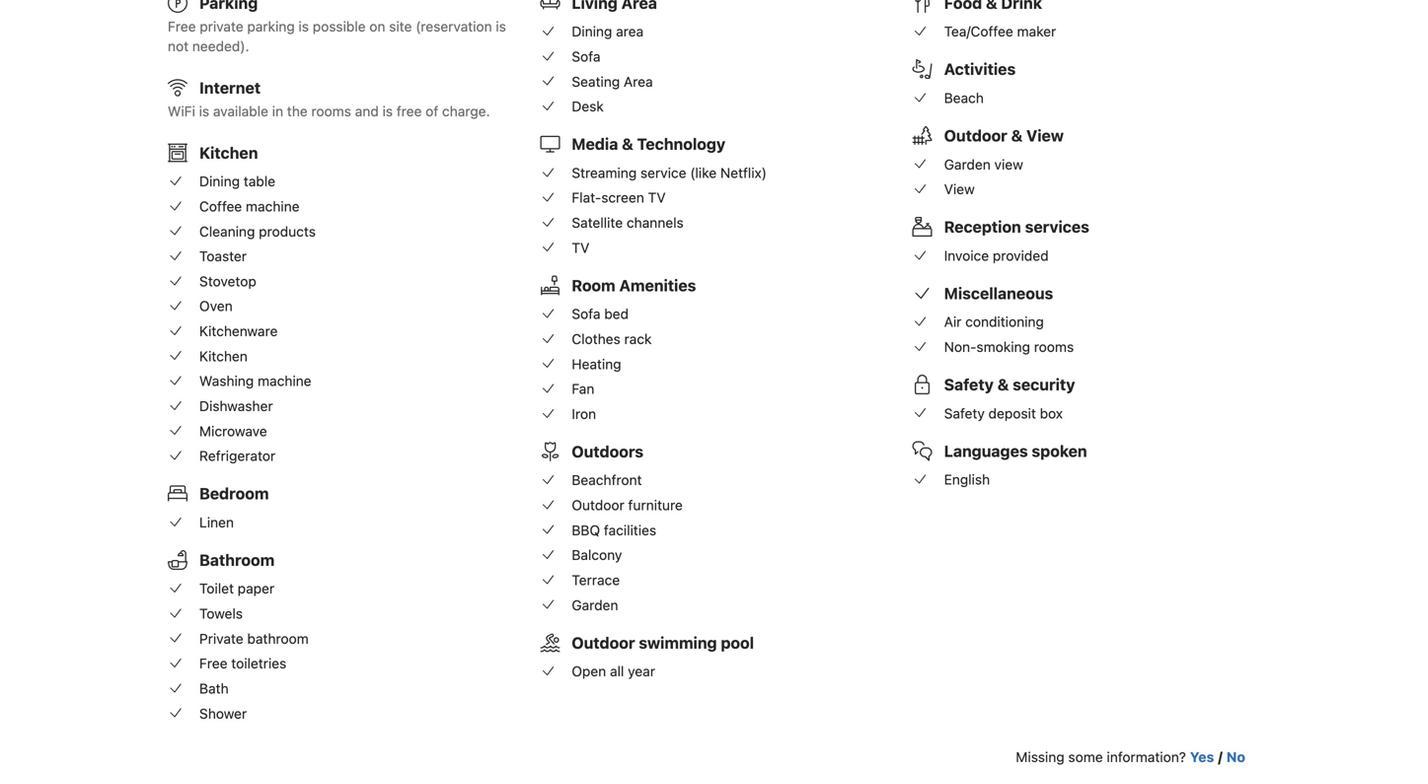 Task type: locate. For each thing, give the bounding box(es) containing it.
1 vertical spatial machine
[[258, 373, 311, 390]]

0 horizontal spatial &
[[622, 135, 633, 154]]

& up view
[[1011, 126, 1023, 145]]

is
[[299, 18, 309, 34], [496, 18, 506, 34], [199, 103, 209, 119], [382, 103, 393, 119]]

1 horizontal spatial &
[[998, 376, 1009, 394]]

1 vertical spatial view
[[944, 181, 975, 197]]

1 horizontal spatial garden
[[944, 156, 991, 173]]

2 vertical spatial outdoor
[[572, 634, 635, 653]]

bed
[[604, 306, 629, 322]]

pool
[[721, 634, 754, 653]]

outdoor swimming pool
[[572, 634, 754, 653]]

free
[[397, 103, 422, 119]]

information?
[[1107, 749, 1186, 766]]

view
[[994, 156, 1023, 173]]

box
[[1040, 406, 1063, 422]]

machine up dishwasher
[[258, 373, 311, 390]]

0 vertical spatial safety
[[944, 376, 994, 394]]

iron
[[572, 406, 596, 422]]

seating
[[572, 73, 620, 90]]

internet
[[199, 78, 261, 97]]

netflix)
[[720, 165, 767, 181]]

clothes rack
[[572, 331, 652, 347]]

machine down table
[[246, 198, 300, 215]]

0 vertical spatial outdoor
[[944, 126, 1008, 145]]

0 horizontal spatial rooms
[[311, 103, 351, 119]]

open
[[572, 664, 606, 680]]

sofa for sofa bed
[[572, 306, 601, 322]]

1 vertical spatial tv
[[572, 240, 590, 256]]

safety down non-
[[944, 376, 994, 394]]

view down garden view
[[944, 181, 975, 197]]

0 vertical spatial machine
[[246, 198, 300, 215]]

safety up languages
[[944, 406, 985, 422]]

0 vertical spatial garden
[[944, 156, 991, 173]]

washing
[[199, 373, 254, 390]]

rooms up security
[[1034, 339, 1074, 355]]

sofa up seating
[[572, 48, 601, 65]]

not
[[168, 38, 189, 54]]

safety deposit box
[[944, 406, 1063, 422]]

towels
[[199, 606, 243, 622]]

tea/coffee
[[944, 23, 1013, 40]]

bath
[[199, 681, 229, 697]]

outdoor up garden view
[[944, 126, 1008, 145]]

outdoor up "open all year"
[[572, 634, 635, 653]]

no
[[1227, 749, 1246, 766]]

private bathroom
[[199, 631, 309, 647]]

1 horizontal spatial rooms
[[1034, 339, 1074, 355]]

1 horizontal spatial tv
[[648, 190, 666, 206]]

garden left view
[[944, 156, 991, 173]]

kitchen up dining table at the left
[[199, 143, 258, 162]]

yes
[[1190, 749, 1214, 766]]

beach
[[944, 90, 984, 106]]

free toiletries
[[199, 656, 286, 672]]

1 vertical spatial sofa
[[572, 306, 601, 322]]

dining
[[572, 23, 612, 40], [199, 173, 240, 190]]

outdoors
[[572, 443, 644, 461]]

outdoor down beachfront
[[572, 497, 624, 514]]

0 vertical spatial sofa
[[572, 48, 601, 65]]

miscellaneous
[[944, 284, 1053, 303]]

private
[[200, 18, 243, 34]]

outdoor for outdoor & view
[[944, 126, 1008, 145]]

satellite
[[572, 215, 623, 231]]

kitchen up 'washing'
[[199, 348, 248, 365]]

outdoor & view
[[944, 126, 1064, 145]]

1 vertical spatial kitchen
[[199, 348, 248, 365]]

room amenities
[[572, 276, 696, 295]]

2 horizontal spatial &
[[1011, 126, 1023, 145]]

balcony
[[572, 547, 622, 564]]

dining for dining table
[[199, 173, 240, 190]]

is right parking
[[299, 18, 309, 34]]

tv down satellite
[[572, 240, 590, 256]]

0 horizontal spatial dining
[[199, 173, 240, 190]]

dining left area
[[572, 23, 612, 40]]

garden for garden
[[572, 597, 618, 614]]

service
[[641, 165, 686, 181]]

1 kitchen from the top
[[199, 143, 258, 162]]

& right media
[[622, 135, 633, 154]]

yes button
[[1190, 748, 1214, 768]]

1 vertical spatial rooms
[[1034, 339, 1074, 355]]

0 vertical spatial kitchen
[[199, 143, 258, 162]]

free inside free private parking is possible on site (reservation is not needed).
[[168, 18, 196, 34]]

safety
[[944, 376, 994, 394], [944, 406, 985, 422]]

table
[[244, 173, 275, 190]]

fan
[[572, 381, 594, 397]]

rooms
[[311, 103, 351, 119], [1034, 339, 1074, 355]]

tv up channels at the left
[[648, 190, 666, 206]]

0 vertical spatial free
[[168, 18, 196, 34]]

outdoor
[[944, 126, 1008, 145], [572, 497, 624, 514], [572, 634, 635, 653]]

0 horizontal spatial garden
[[572, 597, 618, 614]]

1 horizontal spatial view
[[1027, 126, 1064, 145]]

missing some information? yes / no
[[1016, 749, 1246, 766]]

desk
[[572, 98, 604, 115]]

amenities
[[619, 276, 696, 295]]

sofa up clothes
[[572, 306, 601, 322]]

rooms right the
[[311, 103, 351, 119]]

(reservation
[[416, 18, 492, 34]]

services
[[1025, 218, 1090, 236]]

outdoor for outdoor swimming pool
[[572, 634, 635, 653]]

1 horizontal spatial free
[[199, 656, 228, 672]]

garden down terrace
[[572, 597, 618, 614]]

bathroom
[[247, 631, 309, 647]]

wifi
[[168, 103, 195, 119]]

2 sofa from the top
[[572, 306, 601, 322]]

dining up coffee
[[199, 173, 240, 190]]

1 safety from the top
[[944, 376, 994, 394]]

1 vertical spatial outdoor
[[572, 497, 624, 514]]

bbq
[[572, 522, 600, 539]]

& up safety deposit box
[[998, 376, 1009, 394]]

free up bath
[[199, 656, 228, 672]]

invoice
[[944, 248, 989, 264]]

tv
[[648, 190, 666, 206], [572, 240, 590, 256]]

stovetop
[[199, 273, 256, 290]]

machine for coffee machine
[[246, 198, 300, 215]]

0 vertical spatial dining
[[572, 23, 612, 40]]

is right the and
[[382, 103, 393, 119]]

clothes
[[572, 331, 621, 347]]

1 horizontal spatial dining
[[572, 23, 612, 40]]

dining area
[[572, 23, 644, 40]]

1 vertical spatial garden
[[572, 597, 618, 614]]

0 vertical spatial tv
[[648, 190, 666, 206]]

channels
[[627, 215, 684, 231]]

refrigerator
[[199, 448, 276, 464]]

sofa for sofa
[[572, 48, 601, 65]]

flat-screen tv
[[572, 190, 666, 206]]

the
[[287, 103, 308, 119]]

invoice provided
[[944, 248, 1049, 264]]

1 vertical spatial safety
[[944, 406, 985, 422]]

1 vertical spatial free
[[199, 656, 228, 672]]

site
[[389, 18, 412, 34]]

kitchen
[[199, 143, 258, 162], [199, 348, 248, 365]]

free up "not"
[[168, 18, 196, 34]]

view up services
[[1027, 126, 1064, 145]]

private
[[199, 631, 243, 647]]

1 vertical spatial dining
[[199, 173, 240, 190]]

1 sofa from the top
[[572, 48, 601, 65]]

machine
[[246, 198, 300, 215], [258, 373, 311, 390]]

garden for garden view
[[944, 156, 991, 173]]

& for safety
[[998, 376, 1009, 394]]

view
[[1027, 126, 1064, 145], [944, 181, 975, 197]]

languages spoken
[[944, 442, 1087, 461]]

0 horizontal spatial free
[[168, 18, 196, 34]]

dishwasher
[[199, 398, 273, 415]]

2 safety from the top
[[944, 406, 985, 422]]



Task type: vqa. For each thing, say whether or not it's contained in the screenshot.
"Outdoors"
yes



Task type: describe. For each thing, give the bounding box(es) containing it.
outdoor for outdoor furniture
[[572, 497, 624, 514]]

possible
[[313, 18, 366, 34]]

bathroom
[[199, 551, 275, 570]]

0 vertical spatial rooms
[[311, 103, 351, 119]]

linen
[[199, 515, 234, 531]]

media
[[572, 135, 618, 154]]

reception services
[[944, 218, 1090, 236]]

reception
[[944, 218, 1021, 236]]

& for media
[[622, 135, 633, 154]]

toiletries
[[231, 656, 286, 672]]

non-smoking rooms
[[944, 339, 1074, 355]]

area
[[624, 73, 653, 90]]

microwave
[[199, 423, 267, 439]]

free for free toiletries
[[199, 656, 228, 672]]

parking
[[247, 18, 295, 34]]

is right wifi
[[199, 103, 209, 119]]

safety & security
[[944, 376, 1075, 394]]

& for outdoor
[[1011, 126, 1023, 145]]

flat-
[[572, 190, 601, 206]]

(like
[[690, 165, 717, 181]]

coffee machine
[[199, 198, 300, 215]]

satellite channels
[[572, 215, 684, 231]]

facilities
[[604, 522, 656, 539]]

kitchenware
[[199, 323, 278, 340]]

smoking
[[977, 339, 1030, 355]]

charge.
[[442, 103, 490, 119]]

safety for safety deposit box
[[944, 406, 985, 422]]

coffee
[[199, 198, 242, 215]]

beachfront
[[572, 472, 642, 489]]

all
[[610, 664, 624, 680]]

furniture
[[628, 497, 683, 514]]

air
[[944, 314, 962, 330]]

available
[[213, 103, 268, 119]]

dining for dining area
[[572, 23, 612, 40]]

technology
[[637, 135, 726, 154]]

/
[[1218, 749, 1223, 766]]

garden view
[[944, 156, 1023, 173]]

needed).
[[192, 38, 249, 54]]

maker
[[1017, 23, 1056, 40]]

0 horizontal spatial view
[[944, 181, 975, 197]]

is right '(reservation' at the top of page
[[496, 18, 506, 34]]

washing machine
[[199, 373, 311, 390]]

products
[[259, 223, 316, 240]]

toilet
[[199, 581, 234, 597]]

terrace
[[572, 572, 620, 589]]

0 horizontal spatial tv
[[572, 240, 590, 256]]

activities
[[944, 60, 1016, 79]]

sofa bed
[[572, 306, 629, 322]]

media & technology
[[572, 135, 726, 154]]

oven
[[199, 298, 233, 315]]

some
[[1068, 749, 1103, 766]]

in
[[272, 103, 283, 119]]

conditioning
[[965, 314, 1044, 330]]

machine for washing machine
[[258, 373, 311, 390]]

of
[[426, 103, 438, 119]]

streaming
[[572, 165, 637, 181]]

spoken
[[1032, 442, 1087, 461]]

swimming
[[639, 634, 717, 653]]

open all year
[[572, 664, 655, 680]]

bbq facilities
[[572, 522, 656, 539]]

rack
[[624, 331, 652, 347]]

seating area
[[572, 73, 653, 90]]

toilet paper
[[199, 581, 275, 597]]

cleaning products
[[199, 223, 316, 240]]

no button
[[1227, 748, 1246, 768]]

0 vertical spatial view
[[1027, 126, 1064, 145]]

free for free private parking is possible on site (reservation is not needed).
[[168, 18, 196, 34]]

shower
[[199, 706, 247, 722]]

air conditioning
[[944, 314, 1044, 330]]

2 kitchen from the top
[[199, 348, 248, 365]]

on
[[369, 18, 385, 34]]

dining table
[[199, 173, 275, 190]]

safety for safety & security
[[944, 376, 994, 394]]

free private parking is possible on site (reservation is not needed).
[[168, 18, 506, 54]]

deposit
[[989, 406, 1036, 422]]

room
[[572, 276, 616, 295]]

screen
[[601, 190, 644, 206]]

provided
[[993, 248, 1049, 264]]

paper
[[238, 581, 275, 597]]

year
[[628, 664, 655, 680]]

security
[[1013, 376, 1075, 394]]

cleaning
[[199, 223, 255, 240]]



